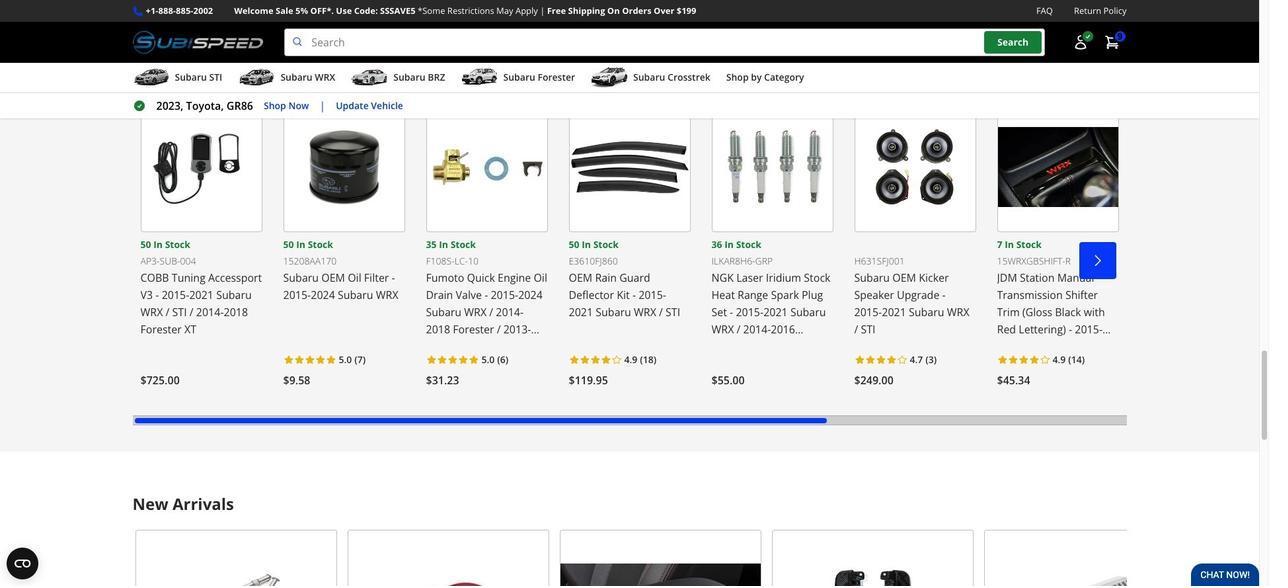 Task type: locate. For each thing, give the bounding box(es) containing it.
a subaru brz thumbnail image image
[[351, 68, 388, 87]]

subispeed logo image
[[133, 29, 263, 56]]

jdm station manual transmission shifter trim (gloss black with red lettering) - 2015-2021 subaru wrx image
[[998, 102, 1119, 232]]

cobb tuning accessport v3 - 2015-2021 subaru wrx / sti / 2014-2018 forester xt image
[[141, 102, 262, 232]]

search input field
[[285, 29, 1045, 56]]

fumoto quick engine oil drain valve - 2015-2024 subaru wrx / 2014-2018 forester / 2013-2016 scion fr-s / 2013-2020 subaru brz / 2017-2019 toyota 86 image
[[426, 102, 548, 232]]

subaru oem oil filter - 2015-2024 subaru wrx image
[[283, 102, 405, 232]]

button image
[[1073, 34, 1089, 50]]



Task type: describe. For each thing, give the bounding box(es) containing it.
ngk laser iridium stock heat range spark plug set - 2015-2021 subaru wrx / 2014-2016 forester xt image
[[712, 102, 834, 232]]

a subaru sti thumbnail image image
[[133, 68, 170, 87]]

oem rain guard deflector kit - 2015-2021 subaru wrx / sti image
[[569, 102, 691, 232]]

subaru oem kicker speaker upgrade - 2015-2021 subaru wrx / sti image
[[855, 102, 977, 232]]

a subaru forester thumbnail image image
[[461, 68, 498, 87]]

a subaru crosstrek thumbnail image image
[[591, 68, 628, 87]]

open widget image
[[7, 548, 38, 579]]

a subaru wrx thumbnail image image
[[238, 68, 275, 87]]



Task type: vqa. For each thing, say whether or not it's contained in the screenshot.
a subaru BRZ Thumbnail Image
yes



